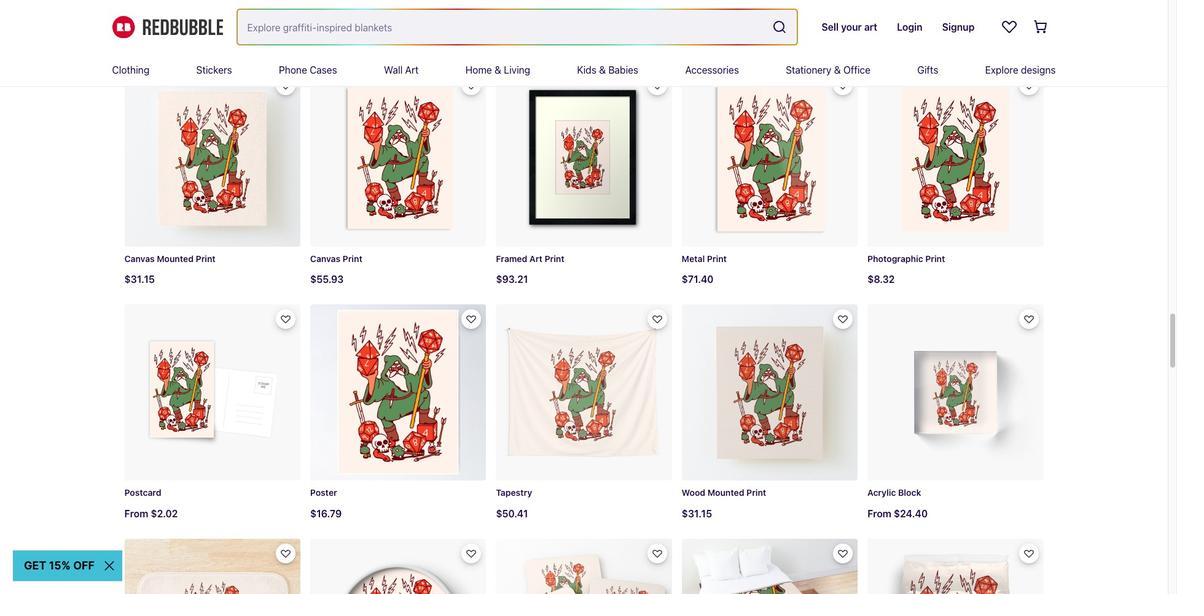Task type: vqa. For each thing, say whether or not it's contained in the screenshot.


Task type: describe. For each thing, give the bounding box(es) containing it.
art print link
[[868, 0, 1044, 61]]

accessories
[[685, 65, 739, 76]]

stickers link
[[196, 54, 232, 86]]

from $2.02
[[124, 509, 178, 520]]

from for from $24.40
[[868, 509, 892, 520]]

print inside art print link
[[883, 19, 903, 30]]

$71.40
[[682, 274, 714, 285]]

$8.32
[[868, 274, 895, 285]]

art for wall art
[[405, 65, 419, 76]]

photographic
[[868, 254, 923, 264]]

wall
[[384, 65, 403, 76]]

gifts link
[[917, 54, 938, 86]]

canvas for $55.93
[[310, 254, 340, 264]]

from $10.42
[[682, 40, 740, 51]]

kids & babies link
[[577, 54, 638, 86]]

$23.99
[[310, 40, 344, 51]]

art for framed art print
[[530, 254, 542, 264]]

phone cases link
[[279, 54, 337, 86]]

phone
[[279, 65, 307, 76]]

& for living
[[495, 65, 501, 76]]

from $24.40
[[868, 509, 928, 520]]

explore designs
[[985, 65, 1056, 76]]

galaxy for soft
[[351, 19, 379, 30]]

from for from $10.42
[[682, 40, 706, 51]]

samsung for samsung galaxy soft case
[[310, 19, 349, 30]]

$10.42
[[708, 40, 740, 51]]

galaxy for snap
[[165, 19, 193, 30]]

block
[[898, 488, 921, 498]]

photographic print
[[868, 254, 945, 264]]

soft
[[381, 19, 398, 30]]

$34.96 link
[[496, 0, 672, 61]]

accessories link
[[685, 54, 739, 86]]

$24.40
[[894, 509, 928, 520]]

art print
[[868, 19, 903, 30]]

explore designs link
[[985, 54, 1056, 86]]

acrylic
[[868, 488, 896, 498]]

$31.15 for canvas
[[124, 274, 155, 285]]

office
[[844, 65, 871, 76]]

metal
[[682, 254, 705, 264]]

wood
[[682, 488, 706, 498]]

$55.93
[[310, 274, 344, 285]]

Search term search field
[[237, 10, 768, 44]]

canvas print
[[310, 254, 362, 264]]

menu bar containing clothing
[[112, 54, 1056, 86]]

stationery
[[786, 65, 832, 76]]

canvas for $31.15
[[124, 254, 155, 264]]

samsung galaxy soft case
[[310, 19, 421, 30]]

$34.96
[[496, 40, 530, 51]]

samsung galaxy snap case
[[124, 19, 239, 30]]

samsung for samsung galaxy snap case
[[124, 19, 163, 30]]

from for from $2.02
[[124, 509, 148, 520]]

$2.02
[[151, 509, 178, 520]]

$16.79
[[310, 509, 342, 520]]

designs
[[1021, 65, 1056, 76]]

framed art print
[[496, 254, 564, 264]]



Task type: locate. For each thing, give the bounding box(es) containing it.
samsung up clothing link
[[124, 19, 163, 30]]

cases
[[310, 65, 337, 76]]

$31.15 down 'wood'
[[682, 509, 712, 520]]

2 horizontal spatial &
[[834, 65, 841, 76]]

mounted for wood
[[708, 488, 744, 498]]

stickers
[[196, 65, 232, 76]]

1 horizontal spatial canvas
[[310, 254, 340, 264]]

explore
[[985, 65, 1019, 76]]

0 horizontal spatial $31.15
[[124, 274, 155, 285]]

canvas mounted print
[[124, 254, 216, 264]]

2 case from the left
[[401, 19, 421, 30]]

case right snap
[[218, 19, 239, 30]]

art right wall
[[405, 65, 419, 76]]

kids & babies
[[577, 65, 638, 76]]

0 horizontal spatial galaxy
[[165, 19, 193, 30]]

babies
[[608, 65, 638, 76]]

home
[[466, 65, 492, 76]]

1 & from the left
[[495, 65, 501, 76]]

$31.15 down canvas mounted print
[[124, 274, 155, 285]]

kids
[[577, 65, 597, 76]]

2 galaxy from the left
[[351, 19, 379, 30]]

1 horizontal spatial case
[[401, 19, 421, 30]]

galaxy left soft
[[351, 19, 379, 30]]

wood mounted print
[[682, 488, 766, 498]]

& for office
[[834, 65, 841, 76]]

samsung
[[124, 19, 163, 30], [310, 19, 349, 30]]

0 horizontal spatial mounted
[[157, 254, 194, 264]]

0 horizontal spatial from
[[124, 509, 148, 520]]

1 horizontal spatial $31.15
[[682, 509, 712, 520]]

living
[[504, 65, 530, 76]]

canvas
[[124, 254, 155, 264], [310, 254, 340, 264]]

0 horizontal spatial samsung
[[124, 19, 163, 30]]

2 vertical spatial art
[[530, 254, 542, 264]]

0 horizontal spatial canvas
[[124, 254, 155, 264]]

2 & from the left
[[599, 65, 606, 76]]

metal print
[[682, 254, 727, 264]]

$31.15 for wood
[[682, 509, 712, 520]]

clothing link
[[112, 54, 149, 86]]

1 vertical spatial $31.15
[[682, 509, 712, 520]]

tapestry
[[496, 488, 532, 498]]

samsung galaxy snap case link
[[124, 0, 300, 61]]

2 horizontal spatial art
[[868, 19, 881, 30]]

framed
[[496, 254, 527, 264]]

home & living
[[466, 65, 530, 76]]

& right kids
[[599, 65, 606, 76]]

$93.21
[[496, 274, 528, 285]]

1 horizontal spatial galaxy
[[351, 19, 379, 30]]

0 vertical spatial art
[[868, 19, 881, 30]]

1 horizontal spatial mounted
[[708, 488, 744, 498]]

clothing
[[112, 65, 149, 76]]

1 horizontal spatial from
[[682, 40, 706, 51]]

phone cases
[[279, 65, 337, 76]]

art
[[868, 19, 881, 30], [405, 65, 419, 76], [530, 254, 542, 264]]

mounted
[[157, 254, 194, 264], [708, 488, 744, 498]]

case
[[218, 19, 239, 30], [401, 19, 421, 30]]

samsung up $23.99
[[310, 19, 349, 30]]

1 samsung from the left
[[124, 19, 163, 30]]

& for babies
[[599, 65, 606, 76]]

menu bar
[[112, 54, 1056, 86]]

wall art link
[[384, 54, 419, 86]]

0 horizontal spatial art
[[405, 65, 419, 76]]

None field
[[237, 10, 797, 44]]

0 vertical spatial $31.15
[[124, 274, 155, 285]]

acrylic block
[[868, 488, 921, 498]]

print
[[883, 19, 903, 30], [196, 254, 216, 264], [545, 254, 564, 264], [343, 254, 362, 264], [707, 254, 727, 264], [925, 254, 945, 264], [747, 488, 766, 498]]

art inside 'menu bar'
[[405, 65, 419, 76]]

1 galaxy from the left
[[165, 19, 193, 30]]

case for samsung galaxy snap case
[[218, 19, 239, 30]]

& left living
[[495, 65, 501, 76]]

1 horizontal spatial samsung
[[310, 19, 349, 30]]

galaxy
[[165, 19, 193, 30], [351, 19, 379, 30]]

redbubble logo image
[[112, 16, 223, 38]]

galaxy left snap
[[165, 19, 193, 30]]

1 vertical spatial mounted
[[708, 488, 744, 498]]

1 horizontal spatial art
[[530, 254, 542, 264]]

1 horizontal spatial &
[[599, 65, 606, 76]]

2 horizontal spatial from
[[868, 509, 892, 520]]

1 canvas from the left
[[124, 254, 155, 264]]

from down postcard
[[124, 509, 148, 520]]

gifts
[[917, 65, 938, 76]]

postcard
[[124, 488, 161, 498]]

from left $10.42
[[682, 40, 706, 51]]

poster
[[310, 488, 337, 498]]

from down acrylic
[[868, 509, 892, 520]]

1 vertical spatial art
[[405, 65, 419, 76]]

&
[[495, 65, 501, 76], [599, 65, 606, 76], [834, 65, 841, 76]]

1 case from the left
[[218, 19, 239, 30]]

wall art
[[384, 65, 419, 76]]

snap
[[195, 19, 216, 30]]

0 horizontal spatial &
[[495, 65, 501, 76]]

art up office
[[868, 19, 881, 30]]

0 vertical spatial mounted
[[157, 254, 194, 264]]

2 canvas from the left
[[310, 254, 340, 264]]

$31.15
[[124, 274, 155, 285], [682, 509, 712, 520]]

case right soft
[[401, 19, 421, 30]]

stationery & office link
[[786, 54, 871, 86]]

case for samsung galaxy soft case
[[401, 19, 421, 30]]

0 horizontal spatial case
[[218, 19, 239, 30]]

2 samsung from the left
[[310, 19, 349, 30]]

& left office
[[834, 65, 841, 76]]

$50.41
[[496, 509, 528, 520]]

3 & from the left
[[834, 65, 841, 76]]

art right framed
[[530, 254, 542, 264]]

home & living link
[[466, 54, 530, 86]]

mounted for canvas
[[157, 254, 194, 264]]

stationery & office
[[786, 65, 871, 76]]

from
[[682, 40, 706, 51], [124, 509, 148, 520], [868, 509, 892, 520]]



